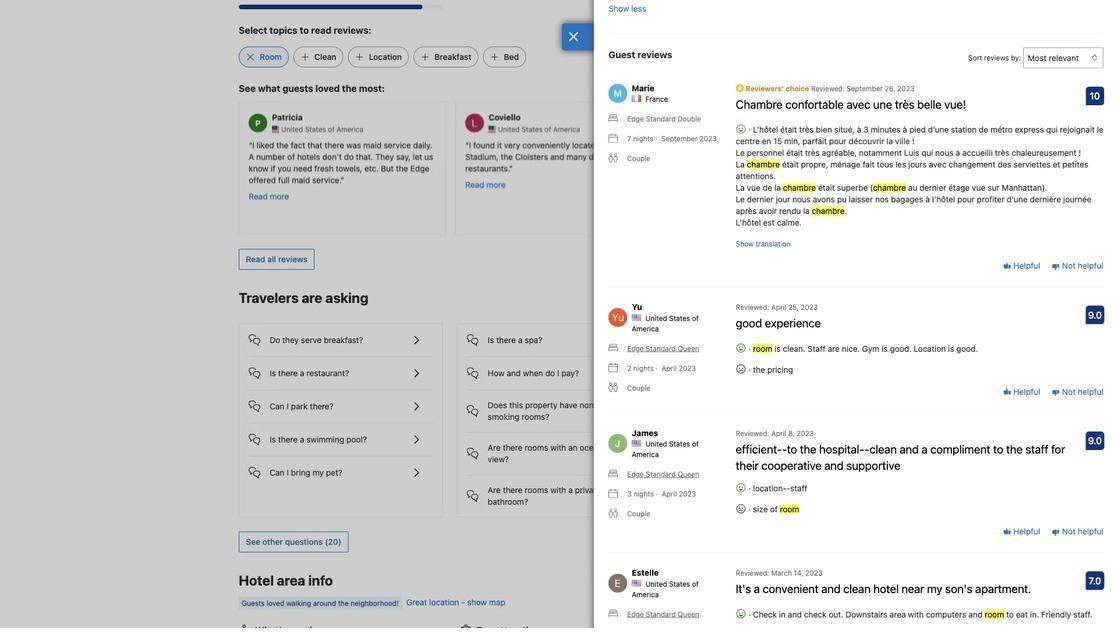 Task type: vqa. For each thing, say whether or not it's contained in the screenshot.
right my
yes



Task type: describe. For each thing, give the bounding box(es) containing it.
translation
[[756, 240, 791, 248]]

not helpful for efficient--to the hospital--clean and a compliment to the staff for their cooperative and supportive
[[1060, 527, 1104, 537]]

hospital-
[[819, 442, 865, 456]]

le inside l'hôtel était très bien situé, à 3 minutes à pied d'une station de métro express qui rejoignait le centre en 15 min, parfait pour découvrir la ville ! le personnel était très agréable, notamment luis qui nous a accueilli très chaleureusement ! la
[[736, 148, 745, 158]]

united states of america for efficient-
[[632, 440, 699, 459]]

les
[[896, 160, 906, 169]]

read more for " i liked the fact that there was maid service daily. a number of hotels don't do that.  they say, let us know if you need fresh towels, etc.  but the edge offered full maid service.
[[249, 191, 289, 201]]

chambre down avons
[[812, 206, 845, 216]]

- up cooperative
[[782, 442, 787, 456]]

2 good. from the left
[[957, 344, 978, 354]]

see availability
[[815, 577, 872, 587]]

instant
[[738, 449, 763, 458]]

0 horizontal spatial september
[[661, 135, 698, 143]]

0 vertical spatial !
[[912, 136, 915, 146]]

après
[[736, 206, 757, 216]]

can for can i park there?
[[270, 402, 284, 412]]

de inside était propre, ménage fait tous les jours avec changement des serviettes et petites attentions. la vue de la
[[763, 183, 772, 193]]

america down yu
[[632, 325, 659, 333]]

availability
[[832, 577, 872, 587]]

1 vertical spatial qui
[[922, 148, 933, 158]]

united down james
[[645, 440, 667, 449]]

there for are there rooms with an ocean view?
[[503, 443, 523, 453]]

rooms for view?
[[525, 443, 548, 453]]

reviews inside button
[[278, 255, 308, 264]]

1 vertical spatial we
[[693, 449, 704, 458]]

chambre up nos
[[873, 183, 906, 193]]

and up out.
[[821, 583, 841, 596]]

a right it's on the bottom right of the page
[[754, 583, 760, 596]]

the left pricing
[[753, 365, 765, 375]]

united states of america for good
[[632, 314, 699, 333]]

read more button for i liked the fact that there was maid service daily. a number of hotels don't do that.  they say, let us know if you need fresh towels, etc.  but the edge offered full maid service.
[[249, 190, 289, 202]]

do inside button
[[545, 369, 555, 378]]

2 vertical spatial very
[[776, 163, 792, 173]]

belle
[[917, 97, 942, 111]]

edge standard queen for efficient--to the hospital--clean and a compliment to the staff for their cooperative and supportive
[[627, 471, 699, 479]]

united inside "sobeida united states of america"
[[715, 125, 736, 133]]

très up parfait
[[799, 125, 814, 134]]

2 horizontal spatial it
[[791, 175, 796, 185]]

0 vertical spatial location
[[369, 52, 402, 62]]

1 helpful from the top
[[1011, 261, 1040, 271]]

était inside était propre, ménage fait tous les jours avec changement des serviettes et petites attentions. la vue de la
[[782, 160, 799, 169]]

1 good. from the left
[[890, 344, 912, 354]]

l'hôtel
[[932, 195, 955, 204]]

thanksgiving
[[811, 175, 860, 185]]

more for " i found it very conveniently located to yankee stadium, the cloisters and many delicious restaurants.
[[487, 180, 506, 189]]

list of reviews region
[[602, 68, 1111, 629]]

are there rooms with a private bathroom? button
[[467, 476, 651, 508]]

1 horizontal spatial it
[[702, 175, 706, 185]]

all
[[267, 255, 276, 264]]

see what guests loved the most:
[[239, 83, 385, 94]]

reviewed: for good experience
[[736, 304, 769, 312]]

· for · the pricing
[[749, 365, 751, 375]]

and inside " i found it very conveniently located to yankee stadium, the cloisters and many delicious restaurants.
[[550, 152, 564, 161]]

there for is there a spa?
[[496, 336, 516, 345]]

chambre était superbe ( chambre
[[783, 183, 906, 193]]

edge for good
[[627, 345, 644, 353]]

questions inside button
[[285, 538, 323, 547]]

america down 'estelle'
[[632, 591, 659, 599]]

read for " i found it very conveniently located to yankee stadium, the cloisters and many delicious restaurants.
[[465, 180, 484, 189]]

have inside does this property have non- smoking rooms?
[[560, 401, 577, 410]]

nous inside l'hôtel était très bien situé, à 3 minutes à pied d'une station de métro express qui rejoignait le centre en 15 min, parfait pour découvrir la ville ! le personnel était très agréable, notamment luis qui nous a accueilli très chaleureusement ! la
[[935, 148, 954, 158]]

liked inside " everything was wonderful. the staff was amazing. luis, dominic and eric were very helpful, professional and very informative. we liked it so much we reserved it for thanksgiving weekend. i would recommend this hotel to anyone. loved it.
[[682, 175, 699, 185]]

spa?
[[525, 336, 542, 345]]

can for can i bring my pet?
[[270, 468, 284, 478]]

to left read
[[300, 25, 309, 36]]

info
[[308, 573, 333, 589]]

supportive
[[846, 459, 901, 472]]

3 inside l'hôtel était très bien situé, à 3 minutes à pied d'une station de métro express qui rejoignait le centre en 15 min, parfait pour découvrir la ville ! le personnel était très agréable, notamment luis qui nous a accueilli très chaleureusement ! la
[[864, 125, 869, 134]]

i for " i found it very conveniently located to yankee stadium, the cloisters and many delicious restaurants.
[[469, 140, 471, 150]]

était down min,
[[786, 148, 803, 158]]

i inside " everything was wonderful. the staff was amazing. luis, dominic and eric were very helpful, professional and very informative. we liked it so much we reserved it for thanksgiving weekend. i would recommend this hotel to anyone. loved it.
[[720, 187, 722, 196]]

there for is there a swimming pool?
[[278, 435, 298, 445]]

journée
[[1063, 195, 1092, 204]]

0 horizontal spatial area
[[277, 573, 305, 589]]

et
[[1053, 160, 1060, 169]]

rooms?
[[522, 413, 549, 422]]

chambre up jour
[[783, 183, 816, 193]]

hotel
[[239, 573, 274, 589]]

2 horizontal spatial room
[[985, 610, 1004, 620]]

1 helpful button from the top
[[1003, 260, 1040, 272]]

2 vertical spatial staff
[[790, 484, 808, 494]]

personnel
[[747, 148, 784, 158]]

de inside l'hôtel était très bien situé, à 3 minutes à pied d'une station de métro express qui rejoignait le centre en 15 min, parfait pour découvrir la ville ! le personnel était très agréable, notamment luis qui nous a accueilli très chaleureusement ! la
[[979, 125, 988, 134]]

by:
[[1011, 54, 1021, 62]]

to up cooperative
[[795, 449, 802, 458]]

vue!
[[944, 97, 966, 111]]

0 horizontal spatial room
[[753, 344, 772, 354]]

to inside " i found it very conveniently located to yankee stadium, the cloisters and many delicious restaurants.
[[602, 140, 610, 150]]

reviewed: for it's a convenient and clean hotel near my son's apartment.
[[736, 570, 769, 578]]

of inside " i liked the fact that there was maid service daily. a number of hotels don't do that.  they say, let us know if you need fresh towels, etc.  but the edge offered full maid service.
[[287, 152, 295, 161]]

rooms for bathroom?
[[525, 486, 548, 496]]

do they serve breakfast?
[[270, 336, 363, 345]]

helpful for good experience
[[1078, 387, 1104, 397]]

tous
[[877, 160, 893, 169]]

hotels
[[297, 152, 320, 161]]

" for " everything was wonderful. the staff was amazing. luis, dominic and eric were very helpful, professional and very informative. we liked it so much we reserved it for thanksgiving weekend. i would recommend this hotel to anyone. loved it.
[[682, 140, 686, 150]]

· for · room is clean.  staff are nice.  gym is good. location is good.
[[749, 344, 751, 354]]

helpful for efficient--to the hospital--clean and a compliment to the staff for their cooperative and supportive
[[1011, 527, 1040, 537]]

1 vertical spatial clean
[[843, 583, 871, 596]]

many
[[567, 152, 587, 161]]

america down james
[[632, 451, 659, 459]]

1 vertical spatial 3
[[627, 491, 632, 499]]

10
[[1090, 90, 1100, 102]]

0 horizontal spatial à
[[857, 125, 861, 134]]

edge standard queen for good experience
[[627, 345, 699, 353]]

manhattan).
[[1002, 183, 1047, 193]]

chambre down personnel
[[747, 160, 780, 169]]

25,
[[788, 304, 799, 312]]

breakfast
[[435, 52, 471, 62]]

edge inside " i liked the fact that there was maid service daily. a number of hotels don't do that.  they say, let us know if you need fresh towels, etc.  but the edge offered full maid service.
[[410, 163, 429, 173]]

standard for efficient--to the hospital--clean and a compliment to the staff for their cooperative and supportive
[[646, 471, 676, 479]]

reviews for sort
[[984, 54, 1009, 62]]

to left "eat"
[[1006, 610, 1014, 620]]

do inside " i liked the fact that there was maid service daily. a number of hotels don't do that.  they say, let us know if you need fresh towels, etc.  but the edge offered full maid service.
[[344, 152, 354, 161]]

to inside " everything was wonderful. the staff was amazing. luis, dominic and eric were very helpful, professional and very informative. we liked it so much we reserved it for thanksgiving weekend. i would recommend this hotel to anyone. loved it.
[[833, 187, 840, 196]]

1 not helpful from the top
[[1060, 261, 1104, 271]]

restaurants.
[[465, 163, 509, 173]]

changement
[[949, 160, 996, 169]]

united down patricia
[[281, 125, 303, 133]]

pied
[[910, 125, 926, 134]]

does
[[488, 401, 507, 410]]

to right compliment
[[993, 442, 1003, 456]]

the right compliment
[[1006, 442, 1023, 456]]

0 vertical spatial dernier
[[920, 183, 946, 193]]

helpful button for good experience
[[1003, 387, 1040, 398]]

edge standard queen link for good experience
[[609, 343, 699, 354]]

reviewers' choice
[[744, 84, 809, 92]]

united states of america up that
[[281, 125, 363, 133]]

1 horizontal spatial !
[[1079, 148, 1081, 158]]

you
[[278, 163, 291, 173]]

1 horizontal spatial an
[[727, 449, 736, 458]]

7
[[627, 135, 631, 143]]

la inside l'hôtel était très bien situé, à 3 minutes à pied d'une station de métro express qui rejoignait le centre en 15 min, parfait pour découvrir la ville ! le personnel était très agréable, notamment luis qui nous a accueilli très chaleureusement ! la
[[736, 160, 745, 169]]

yankee
[[612, 140, 639, 150]]

chambre confortable avec une très belle vue!
[[736, 97, 966, 111]]

2 is from the left
[[882, 344, 888, 354]]

we
[[743, 175, 754, 185]]

united states of america image
[[489, 126, 496, 133]]

- down cooperative
[[787, 484, 790, 494]]

and right computers
[[969, 610, 983, 620]]

0 horizontal spatial avec
[[847, 97, 870, 111]]

0 vertical spatial qui
[[1046, 125, 1058, 134]]

· for · size of room
[[749, 505, 751, 515]]

chaleureusement
[[1012, 148, 1077, 158]]

standard for it's a convenient and clean hotel near my son's apartment.
[[646, 611, 676, 619]]

if
[[271, 163, 275, 173]]

show for show translation
[[736, 240, 754, 248]]

2 nights · april 2023
[[627, 364, 696, 373]]

agréable,
[[822, 148, 857, 158]]

that
[[308, 140, 322, 150]]

is there a swimming pool?
[[270, 435, 367, 445]]

united up 2 nights · april 2023
[[645, 314, 667, 323]]

need
[[293, 163, 312, 173]]

i left pay?
[[557, 369, 559, 378]]

· the pricing
[[746, 365, 793, 375]]

hotel inside " everything was wonderful. the staff was amazing. luis, dominic and eric were very helpful, professional and very informative. we liked it so much we reserved it for thanksgiving weekend. i would recommend this hotel to anyone. loved it.
[[812, 187, 831, 196]]

0 horizontal spatial maid
[[292, 175, 310, 185]]

is for is there a restaurant?
[[270, 369, 276, 378]]

and right in
[[788, 610, 802, 620]]

a left swimming
[[300, 435, 304, 445]]

reviewed: up confortable at the top of page
[[811, 84, 845, 92]]

america inside "sobeida united states of america"
[[770, 125, 797, 133]]

métro
[[991, 125, 1013, 134]]

there inside " i liked the fact that there was maid service daily. a number of hotels don't do that.  they say, let us know if you need fresh towels, etc.  but the edge offered full maid service.
[[325, 140, 344, 150]]

with for a
[[550, 486, 566, 496]]

était up avons
[[818, 183, 835, 193]]

experience
[[765, 316, 821, 330]]

to down 8,
[[787, 442, 797, 456]]

united down coviello
[[498, 125, 520, 133]]

we inside " everything was wonderful. the staff was amazing. luis, dominic and eric were very helpful, professional and very informative. we liked it so much we reserved it for thanksgiving weekend. i would recommend this hotel to anyone. loved it.
[[841, 163, 853, 173]]

bagages
[[891, 195, 923, 204]]

pour inside l'hôtel était très bien situé, à 3 minutes à pied d'une station de métro express qui rejoignait le centre en 15 min, parfait pour découvrir la ville ! le personnel était très agréable, notamment luis qui nous a accueilli très chaleureusement ! la
[[829, 136, 847, 146]]

with inside list of reviews region
[[908, 610, 924, 620]]

superbe
[[837, 183, 868, 193]]

a inside l'hôtel était très bien situé, à 3 minutes à pied d'une station de métro express qui rejoignait le centre en 15 min, parfait pour découvrir la ville ! le personnel était très agréable, notamment luis qui nous a accueilli très chaleureusement ! la
[[956, 148, 960, 158]]

pool?
[[346, 435, 367, 445]]

see other questions (20)
[[246, 538, 341, 547]]

reviewed: september 26, 2023
[[811, 84, 915, 92]]

and up the supportive
[[900, 442, 919, 456]]

7 nights · september 2023
[[627, 135, 717, 143]]

2 horizontal spatial very
[[824, 152, 840, 161]]

not helpful button for good experience
[[1052, 387, 1104, 398]]

other
[[262, 538, 283, 547]]

and up reserved
[[760, 163, 774, 173]]

how and when do i pay?
[[488, 369, 579, 378]]

and down hospital-
[[824, 459, 844, 472]]

size
[[753, 505, 768, 515]]

do
[[270, 336, 280, 345]]

not helpful button for efficient--to the hospital--clean and a compliment to the staff for their cooperative and supportive
[[1052, 527, 1104, 538]]

7.0
[[1089, 576, 1101, 587]]

l'hôtel inside . l'hôtel est calme.
[[736, 218, 761, 228]]

une
[[873, 97, 892, 111]]

see for see what guests loved the most:
[[239, 83, 256, 94]]

nous inside au dernier étage vue sur manhattan). le dernier jour nous avons pu laisser nos bagages à l'hôtel pour profiter d'une dernière journée après avoir rendu la
[[792, 195, 811, 204]]

their
[[736, 459, 759, 472]]

see availability button
[[808, 572, 879, 593]]

weekend.
[[682, 187, 718, 196]]

avoir
[[759, 206, 777, 216]]

hotel inside list of reviews region
[[874, 583, 899, 596]]

petites
[[1063, 160, 1088, 169]]

my inside button
[[313, 468, 324, 478]]

hotel area info
[[239, 573, 333, 589]]

" for professional
[[744, 198, 748, 208]]

1 vertical spatial dernier
[[747, 195, 774, 204]]

0 vertical spatial september
[[847, 84, 883, 92]]

nights for good
[[633, 364, 654, 373]]

accueilli
[[962, 148, 993, 158]]

0 vertical spatial are
[[302, 290, 322, 306]]

1 not from the top
[[1062, 261, 1076, 271]]

the down say, in the top of the page
[[396, 163, 408, 173]]

en
[[762, 136, 771, 146]]

is for is there a swimming pool?
[[270, 435, 276, 445]]

this is a carousel with rotating slides. it displays featured reviews of the property. use the next and previous buttons to navigate. region
[[229, 97, 889, 240]]

let
[[413, 152, 422, 161]]

edge standard queen link for efficient--to the hospital--clean and a compliment to the staff for their cooperative and supportive
[[609, 470, 699, 480]]

- up the supportive
[[864, 442, 870, 456]]

the right 'loved'
[[342, 83, 357, 94]]

informative.
[[795, 163, 839, 173]]

fresh
[[314, 163, 334, 173]]

would
[[724, 187, 747, 196]]

read all reviews button
[[239, 249, 315, 270]]

of inside "sobeida united states of america"
[[761, 125, 768, 133]]

très up propre,
[[805, 148, 820, 158]]

très up des
[[995, 148, 1010, 158]]

can i bring my pet? button
[[249, 457, 433, 480]]

how
[[488, 369, 505, 378]]

read inside read all reviews button
[[246, 255, 265, 264]]

read for " i liked the fact that there was maid service daily. a number of hotels don't do that.  they say, let us know if you need fresh towels, etc.  but the edge offered full maid service.
[[249, 191, 268, 201]]

découvrir
[[849, 136, 884, 146]]

is for is there a spa?
[[488, 336, 494, 345]]

the up cooperative
[[800, 442, 816, 456]]

see for see other questions (20)
[[246, 538, 260, 547]]

reserved
[[756, 175, 789, 185]]

bathroom?
[[488, 498, 528, 507]]

scored 9.0 element for good experience
[[1086, 306, 1104, 325]]

anyone.
[[682, 198, 711, 208]]

it inside " i found it very conveniently located to yankee stadium, the cloisters and many delicious restaurants.
[[497, 140, 502, 150]]



Task type: locate. For each thing, give the bounding box(es) containing it.
la inside était propre, ménage fait tous les jours avec changement des serviettes et petites attentions. la vue de la
[[736, 183, 745, 193]]

i for can i park there?
[[287, 402, 289, 412]]

everything
[[686, 140, 726, 150]]

select
[[239, 25, 267, 36]]

area left info
[[277, 573, 305, 589]]

i left bring
[[287, 468, 289, 478]]

0 vertical spatial helpful
[[1011, 261, 1040, 271]]

states inside "sobeida united states of america"
[[738, 125, 759, 133]]

" for " i liked the fact that there was maid service daily. a number of hotels don't do that.  they say, let us know if you need fresh towels, etc.  but the edge offered full maid service.
[[249, 140, 252, 150]]

3
[[864, 125, 869, 134], [627, 491, 632, 499]]

a
[[249, 152, 254, 161]]

2 vertical spatial "
[[744, 198, 748, 208]]

have left instant
[[707, 449, 724, 458]]

america up that. on the top left of page
[[337, 125, 363, 133]]

(
[[870, 183, 873, 193]]

not for good experience
[[1062, 387, 1076, 397]]

0 vertical spatial this
[[796, 187, 810, 196]]

2 le from the top
[[736, 195, 745, 204]]

1 standard from the top
[[646, 345, 676, 353]]

can left "park" at the left of page
[[270, 402, 284, 412]]

1 vertical spatial not helpful button
[[1052, 387, 1104, 398]]

i inside " i liked the fact that there was maid service daily. a number of hotels don't do that.  they say, let us know if you need fresh towels, etc.  but the edge offered full maid service.
[[252, 140, 254, 150]]

is up "how"
[[488, 336, 494, 345]]

conveniently
[[523, 140, 570, 150]]

· for ·
[[746, 125, 753, 134]]

-
[[782, 442, 787, 456], [864, 442, 870, 456], [787, 484, 790, 494]]

see for see availability
[[815, 577, 830, 587]]

3 standard from the top
[[646, 611, 676, 619]]

not helpful for good experience
[[1060, 387, 1104, 397]]

an inside "are there rooms with an ocean view?"
[[568, 443, 578, 453]]

is there a spa? button
[[467, 324, 651, 348]]

edge down 'estelle'
[[627, 611, 644, 619]]

see other questions (20) button
[[239, 532, 348, 553]]

do right when
[[545, 369, 555, 378]]

does this property have non- smoking rooms? button
[[467, 391, 651, 423]]

states
[[305, 125, 326, 133], [522, 125, 543, 133], [738, 125, 759, 133], [669, 314, 690, 323], [669, 440, 690, 449], [669, 581, 690, 589]]

and down 'conveniently'
[[550, 152, 564, 161]]

daily.
[[413, 140, 432, 150]]

very up informative.
[[824, 152, 840, 161]]

1 le from the top
[[736, 148, 745, 158]]

1 horizontal spatial this
[[796, 187, 810, 196]]

estelle
[[632, 569, 659, 578]]

can inside button
[[270, 468, 284, 478]]

1 9.0 from the top
[[1088, 310, 1102, 321]]

1 are from the top
[[488, 443, 501, 453]]

reviews left by:
[[984, 54, 1009, 62]]

dernier up avoir
[[747, 195, 774, 204]]

1 horizontal spatial 3
[[864, 125, 869, 134]]

1 vertical spatial for
[[1051, 442, 1065, 456]]

show inside button
[[609, 3, 629, 13]]

2 not helpful from the top
[[1060, 387, 1104, 397]]

3 helpful button from the top
[[1003, 527, 1040, 538]]

read more button down offered
[[249, 190, 289, 202]]

1 queen from the top
[[678, 345, 699, 353]]

à up ville
[[903, 125, 907, 134]]

1 nights from the top
[[633, 135, 653, 143]]

it left so
[[702, 175, 706, 185]]

laisser
[[849, 195, 873, 204]]

with for an
[[550, 443, 566, 453]]

était
[[780, 125, 797, 134], [786, 148, 803, 158], [782, 160, 799, 169], [818, 183, 835, 193]]

there for are there rooms with a private bathroom?
[[503, 486, 523, 496]]

3 nights · april 2023
[[627, 491, 696, 499]]

2 scored 9.0 element from the top
[[1086, 432, 1104, 451]]

pay?
[[562, 369, 579, 378]]

0 vertical spatial not
[[1062, 261, 1076, 271]]

luis,
[[718, 152, 736, 161]]

qui right express
[[1046, 125, 1058, 134]]

pet?
[[326, 468, 342, 478]]

cloisters
[[515, 152, 548, 161]]

0 horizontal spatial show
[[609, 3, 629, 13]]

eric
[[787, 152, 801, 161]]

chambre
[[736, 97, 783, 111]]

0 vertical spatial we
[[841, 163, 853, 173]]

pour inside au dernier étage vue sur manhattan). le dernier jour nous avons pu laisser nos bagages à l'hôtel pour profiter d'une dernière journée après avoir rendu la
[[957, 195, 975, 204]]

d'une inside au dernier étage vue sur manhattan). le dernier jour nous avons pu laisser nos bagages à l'hôtel pour profiter d'une dernière journée après avoir rendu la
[[1007, 195, 1028, 204]]

0 horizontal spatial good.
[[890, 344, 912, 354]]

9.0 for efficient--to the hospital--clean and a compliment to the staff for their cooperative and supportive
[[1088, 436, 1102, 447]]

0 horizontal spatial are
[[302, 290, 322, 306]]

· for · location--staff
[[749, 484, 751, 494]]

d'une right pied
[[928, 125, 949, 134]]

read more for " i found it very conveniently located to yankee stadium, the cloisters and many delicious restaurants.
[[465, 180, 506, 189]]

with inside "are there rooms with an ocean view?"
[[550, 443, 566, 453]]

1 horizontal spatial is
[[882, 344, 888, 354]]

loved
[[315, 83, 340, 94]]

bed
[[504, 52, 519, 62]]

3 edge standard queen from the top
[[627, 611, 699, 619]]

3 edge standard queen link from the top
[[609, 610, 699, 620]]

this inside " everything was wonderful. the staff was amazing. luis, dominic and eric were very helpful, professional and very informative. we liked it so much we reserved it for thanksgiving weekend. i would recommend this hotel to anyone. loved it.
[[796, 187, 810, 196]]

i inside " i found it very conveniently located to yankee stadium, the cloisters and many delicious restaurants.
[[469, 140, 471, 150]]

la inside l'hôtel était très bien situé, à 3 minutes à pied d'une station de métro express qui rejoignait le centre en 15 min, parfait pour découvrir la ville ! le personnel était très agréable, notamment luis qui nous a accueilli très chaleureusement ! la
[[887, 136, 893, 146]]

found
[[473, 140, 495, 150]]

i for " i liked the fact that there was maid service daily. a number of hotels don't do that.  they say, let us know if you need fresh towels, etc.  but the edge offered full maid service.
[[252, 140, 254, 150]]

and down 15
[[771, 152, 785, 161]]

0 horizontal spatial reviews
[[278, 255, 308, 264]]

more down the full
[[270, 191, 289, 201]]

nous
[[935, 148, 954, 158], [792, 195, 811, 204]]

dernière
[[1030, 195, 1061, 204]]

united states of america for it's
[[632, 581, 699, 599]]

united states of america image
[[272, 126, 279, 133]]

clean inside efficient--to the hospital--clean and a compliment to the staff for their cooperative and supportive
[[870, 442, 897, 456]]

america up located
[[553, 125, 580, 133]]

1 not helpful button from the top
[[1052, 260, 1104, 272]]

1 vertical spatial avec
[[929, 160, 947, 169]]

2 vertical spatial helpful
[[1078, 527, 1104, 537]]

rooms inside "are there rooms with an ocean view?"
[[525, 443, 548, 453]]

i for can i bring my pet?
[[287, 468, 289, 478]]

1 vertical spatial do
[[545, 369, 555, 378]]

edge standard queen link
[[609, 343, 699, 354], [609, 470, 699, 480], [609, 610, 699, 620]]

sobeida united states of america
[[705, 112, 797, 133]]

james
[[632, 429, 658, 438]]

very inside " i found it very conveniently located to yankee stadium, the cloisters and many delicious restaurants.
[[504, 140, 520, 150]]

to down thanksgiving
[[833, 187, 840, 196]]

scored 9.0 element for efficient--to the hospital--clean and a compliment to the staff for their cooperative and supportive
[[1086, 432, 1104, 451]]

read
[[311, 25, 331, 36]]

gym
[[862, 344, 880, 354]]

1 horizontal spatial questions
[[825, 449, 862, 458]]

scored 10 element
[[1086, 87, 1104, 105]]

2 standard from the top
[[646, 471, 676, 479]]

there inside is there a swimming pool? button
[[278, 435, 298, 445]]

amazing.
[[682, 152, 716, 161]]

1 vertical spatial !
[[1079, 148, 1081, 158]]

i left found
[[469, 140, 471, 150]]

answer
[[766, 449, 792, 458]]

1 horizontal spatial "
[[509, 163, 513, 173]]

stadium,
[[465, 152, 499, 161]]

0 horizontal spatial d'une
[[928, 125, 949, 134]]

edge down let
[[410, 163, 429, 173]]

2 la from the top
[[736, 183, 745, 193]]

la right luis,
[[736, 160, 745, 169]]

1 " from the left
[[249, 140, 252, 150]]

helpful for efficient--to the hospital--clean and a compliment to the staff for their cooperative and supportive
[[1078, 527, 1104, 537]]

couple for good
[[627, 384, 650, 392]]

0 horizontal spatial dernier
[[747, 195, 774, 204]]

this right jour
[[796, 187, 810, 196]]

can inside button
[[270, 402, 284, 412]]

1 is from the left
[[775, 344, 781, 354]]

helpful,
[[682, 163, 710, 173]]

était up min,
[[780, 125, 797, 134]]

la inside était propre, ménage fait tous les jours avec changement des serviettes et petites attentions. la vue de la
[[774, 183, 781, 193]]

1 vertical spatial not helpful
[[1060, 387, 1104, 397]]

delicious
[[589, 152, 622, 161]]

vue left sur
[[972, 183, 986, 193]]

reviewers'
[[746, 84, 784, 92]]

my left pet?
[[313, 468, 324, 478]]

see inside button
[[815, 577, 830, 587]]

service
[[384, 140, 411, 150]]

1 vertical spatial this
[[509, 401, 523, 410]]

show for show less
[[609, 3, 629, 13]]

are for are there rooms with an ocean view?
[[488, 443, 501, 453]]

more down restaurants.
[[487, 180, 506, 189]]

" up a
[[249, 140, 252, 150]]

a left restaurant?
[[300, 369, 304, 378]]

1 vertical spatial questions
[[285, 538, 323, 547]]

there up bathroom?
[[503, 486, 523, 496]]

a up changement
[[956, 148, 960, 158]]

1 vertical spatial edge standard queen link
[[609, 470, 699, 480]]

very down eric
[[776, 163, 792, 173]]

i inside button
[[287, 402, 289, 412]]

asking
[[325, 290, 368, 306]]

reviews:
[[334, 25, 372, 36]]

1 horizontal spatial location
[[914, 344, 946, 354]]

à left the l'hôtel
[[926, 195, 930, 204]]

staff inside efficient--to the hospital--clean and a compliment to the staff for their cooperative and supportive
[[1026, 442, 1049, 456]]

1 horizontal spatial read more
[[465, 180, 506, 189]]

room down · location--staff
[[780, 505, 799, 515]]

1 vertical spatial "
[[341, 175, 344, 185]]

1 horizontal spatial à
[[903, 125, 907, 134]]

rooms down rooms?
[[525, 443, 548, 453]]

2 helpful from the top
[[1078, 387, 1104, 397]]

there for is there a restaurant?
[[278, 369, 298, 378]]

america up 15
[[770, 125, 797, 133]]

couple down 2
[[627, 384, 650, 392]]

! right ville
[[912, 136, 915, 146]]

3 not from the top
[[1062, 527, 1076, 537]]

1 horizontal spatial more
[[487, 180, 506, 189]]

la for dernier
[[803, 206, 810, 216]]

2 horizontal spatial was
[[823, 140, 838, 150]]

3 helpful from the top
[[1011, 527, 1040, 537]]

0 horizontal spatial for
[[798, 175, 808, 185]]

united states of america up 'conveniently'
[[498, 125, 580, 133]]

1 vue from the left
[[747, 183, 761, 193]]

1 horizontal spatial avec
[[929, 160, 947, 169]]

2 vertical spatial la
[[803, 206, 810, 216]]

there down "park" at the left of page
[[278, 435, 298, 445]]

1 vertical spatial can
[[270, 468, 284, 478]]

the
[[787, 140, 801, 150]]

2 are from the top
[[488, 486, 501, 496]]

helpful for good experience
[[1011, 387, 1040, 397]]

read
[[465, 180, 484, 189], [249, 191, 268, 201], [246, 255, 265, 264]]

1 edge standard queen link from the top
[[609, 343, 699, 354]]

questions right most
[[825, 449, 862, 458]]

there inside is there a restaurant? button
[[278, 369, 298, 378]]

1 horizontal spatial area
[[890, 610, 906, 620]]

there left spa?
[[496, 336, 516, 345]]

2 queen from the top
[[678, 471, 699, 479]]

0 horizontal spatial was
[[346, 140, 361, 150]]

a left spa?
[[518, 336, 523, 345]]

read left all
[[246, 255, 265, 264]]

1 vertical spatial very
[[824, 152, 840, 161]]

2 horizontal spatial la
[[887, 136, 893, 146]]

très down 26,
[[895, 97, 915, 111]]

2 not helpful button from the top
[[1052, 387, 1104, 398]]

au dernier étage vue sur manhattan). le dernier jour nous avons pu laisser nos bagages à l'hôtel pour profiter d'une dernière journée après avoir rendu la
[[736, 183, 1092, 216]]

is there a restaurant?
[[270, 369, 349, 378]]

show inside list of reviews region
[[736, 240, 754, 248]]

la for minutes
[[887, 136, 893, 146]]

1 vertical spatial helpful
[[1078, 387, 1104, 397]]

queen for it's a convenient and clean hotel near my son's apartment.
[[678, 611, 699, 619]]

and inside button
[[507, 369, 521, 378]]

1 couple from the top
[[627, 155, 650, 163]]

2 edge standard queen link from the top
[[609, 470, 699, 480]]

are inside are there rooms with a private bathroom?
[[488, 486, 501, 496]]

1 horizontal spatial vue
[[972, 183, 986, 193]]

patricia
[[272, 112, 303, 122]]

1 helpful from the top
[[1078, 261, 1104, 271]]

· for · check in and check out.  downstairs area with computers and room to eat in.  friendly staff.
[[749, 610, 751, 620]]

1 vertical spatial nights
[[633, 364, 654, 373]]

scored 9.0 element
[[1086, 306, 1104, 325], [1086, 432, 1104, 451]]

2 rooms from the top
[[525, 486, 548, 496]]

0 horizontal spatial more
[[270, 191, 289, 201]]

the left fact
[[276, 140, 289, 150]]

1 edge standard queen from the top
[[627, 345, 699, 353]]

2 edge standard queen from the top
[[627, 471, 699, 479]]

reviews for guest
[[638, 49, 672, 60]]

a inside are there rooms with a private bathroom?
[[568, 486, 573, 496]]

" up amazing.
[[682, 140, 686, 150]]

are for are there rooms with a private bathroom?
[[488, 486, 501, 496]]

rooms inside are there rooms with a private bathroom?
[[525, 486, 548, 496]]

0 horizontal spatial de
[[763, 183, 772, 193]]

1 vertical spatial la
[[774, 183, 781, 193]]

standard up 3 nights · april 2023 on the bottom right of page
[[646, 471, 676, 479]]

see inside button
[[246, 538, 260, 547]]

la inside au dernier étage vue sur manhattan). le dernier jour nous avons pu laisser nos bagages à l'hôtel pour profiter d'une dernière journée après avoir rendu la
[[803, 206, 810, 216]]

edge standard queen link up 2 nights · april 2023
[[609, 343, 699, 354]]

à inside au dernier étage vue sur manhattan). le dernier jour nous avons pu laisser nos bagages à l'hôtel pour profiter d'une dernière journée après avoir rendu la
[[926, 195, 930, 204]]

clean up the supportive
[[870, 442, 897, 456]]

0 horizontal spatial qui
[[922, 148, 933, 158]]

1 vertical spatial standard
[[646, 471, 676, 479]]

1 vertical spatial my
[[927, 583, 943, 596]]

0 horizontal spatial hotel
[[812, 187, 831, 196]]

de down attentions. at right
[[763, 183, 772, 193]]

1 vertical spatial rooms
[[525, 486, 548, 496]]

it's
[[736, 583, 751, 596]]

very
[[504, 140, 520, 150], [824, 152, 840, 161], [776, 163, 792, 173]]

2 helpful from the top
[[1011, 387, 1040, 397]]

le up "après"
[[736, 195, 745, 204]]

3 not helpful from the top
[[1060, 527, 1104, 537]]

room
[[753, 344, 772, 354], [780, 505, 799, 515], [985, 610, 1004, 620]]

1 horizontal spatial are
[[828, 344, 840, 354]]

a inside efficient--to the hospital--clean and a compliment to the staff for their cooperative and supportive
[[922, 442, 928, 456]]

1 vertical spatial de
[[763, 183, 772, 193]]

l'hôtel inside l'hôtel était très bien situé, à 3 minutes à pied d'une station de métro express qui rejoignait le centre en 15 min, parfait pour découvrir la ville ! le personnel était très agréable, notamment luis qui nous a accueilli très chaleureusement ! la
[[753, 125, 778, 134]]

very up cloisters
[[504, 140, 520, 150]]

rendu
[[779, 206, 801, 216]]

sort
[[968, 54, 982, 62]]

for inside " everything was wonderful. the staff was amazing. luis, dominic and eric were very helpful, professional and very informative. we liked it so much we reserved it for thanksgiving weekend. i would recommend this hotel to anyone. loved it.
[[798, 175, 808, 185]]

1 rooms from the top
[[525, 443, 548, 453]]

there down they
[[278, 369, 298, 378]]

united down 'estelle'
[[645, 581, 667, 589]]

0 vertical spatial have
[[560, 401, 577, 410]]

1 horizontal spatial have
[[707, 449, 724, 458]]

pour down the étage
[[957, 195, 975, 204]]

staff inside " everything was wonderful. the staff was amazing. luis, dominic and eric were very helpful, professional and very informative. we liked it so much we reserved it for thanksgiving weekend. i would recommend this hotel to anyone. loved it.
[[804, 140, 821, 150]]

avec down reviewed: september 26, 2023
[[847, 97, 870, 111]]

2 vertical spatial nights
[[634, 491, 654, 499]]

close image
[[568, 32, 579, 41]]

0 vertical spatial are
[[488, 443, 501, 453]]

edge for efficient-
[[627, 471, 644, 479]]

1 vertical spatial helpful button
[[1003, 387, 1040, 398]]

serviettes
[[1014, 160, 1051, 169]]

1 la from the top
[[736, 160, 745, 169]]

1 horizontal spatial room
[[780, 505, 799, 515]]

room down apartment.
[[985, 610, 1004, 620]]

this inside does this property have non- smoking rooms?
[[509, 401, 523, 410]]

" inside " i found it very conveniently located to yankee stadium, the cloisters and many delicious restaurants.
[[465, 140, 469, 150]]

private
[[575, 486, 601, 496]]

chambre
[[747, 160, 780, 169], [783, 183, 816, 193], [873, 183, 906, 193], [812, 206, 845, 216]]

9.0 for good experience
[[1088, 310, 1102, 321]]

fact
[[291, 140, 305, 150]]

la up it.
[[736, 183, 745, 193]]

standard up 2 nights · april 2023
[[646, 345, 676, 353]]

can i bring my pet?
[[270, 468, 342, 478]]

3 up découvrir
[[864, 125, 869, 134]]

1 scored 9.0 element from the top
[[1086, 306, 1104, 325]]

vue inside était propre, ménage fait tous les jours avec changement des serviettes et petites attentions. la vue de la
[[747, 183, 761, 193]]

" for restaurants.
[[509, 163, 513, 173]]

2 couple from the top
[[627, 384, 650, 392]]

" inside " i liked the fact that there was maid service daily. a number of hotels don't do that.  they say, let us know if you need fresh towels, etc.  but the edge offered full maid service.
[[249, 140, 252, 150]]

0 vertical spatial questions
[[825, 449, 862, 458]]

show left translation
[[736, 240, 754, 248]]

3 not helpful button from the top
[[1052, 527, 1104, 538]]

1 vertical spatial more
[[270, 191, 289, 201]]

2 vertical spatial queen
[[678, 611, 699, 619]]

0 horizontal spatial location
[[369, 52, 402, 62]]

1 was from the left
[[346, 140, 361, 150]]

3 couple from the top
[[627, 510, 650, 518]]

much
[[720, 175, 741, 185]]

maid
[[363, 140, 382, 150], [292, 175, 310, 185]]

1 horizontal spatial pour
[[957, 195, 975, 204]]

queen for good experience
[[678, 345, 699, 353]]

breakfast?
[[324, 336, 363, 345]]

nights for efficient-
[[634, 491, 654, 499]]

my inside list of reviews region
[[927, 583, 943, 596]]

2 nights from the top
[[633, 364, 654, 373]]

· location--staff
[[746, 484, 808, 494]]

edge standard queen
[[627, 345, 699, 353], [627, 471, 699, 479], [627, 611, 699, 619]]

read more button for i found it very conveniently located to yankee stadium, the cloisters and many delicious restaurants.
[[465, 179, 506, 190]]

helpful button for efficient--to the hospital--clean and a compliment to the staff for their cooperative and supportive
[[1003, 527, 1040, 538]]

there inside is there a spa? button
[[496, 336, 516, 345]]

2 vertical spatial read
[[246, 255, 265, 264]]

an left ocean
[[568, 443, 578, 453]]

(20)
[[325, 538, 341, 547]]

0 vertical spatial with
[[550, 443, 566, 453]]

3 " from the left
[[682, 140, 686, 150]]

standard
[[646, 345, 676, 353], [646, 471, 676, 479], [646, 611, 676, 619]]

edge standard queen link for it's a convenient and clean hotel near my son's apartment.
[[609, 610, 699, 620]]

0 vertical spatial standard
[[646, 345, 676, 353]]

3 is from the left
[[948, 344, 954, 354]]

0 vertical spatial hotel
[[812, 187, 831, 196]]

area down it's a convenient and clean hotel near my son's apartment.
[[890, 610, 906, 620]]

2 9.0 from the top
[[1088, 436, 1102, 447]]

2 " from the left
[[465, 140, 469, 150]]

are inside list of reviews region
[[828, 344, 840, 354]]

2 vue from the left
[[972, 183, 986, 193]]

! up petites
[[1079, 148, 1081, 158]]

there up view? at the left bottom
[[503, 443, 523, 453]]

reviewed: for efficient--to the hospital--clean and a compliment to the staff for their cooperative and supportive
[[736, 430, 769, 438]]

standard for good experience
[[646, 345, 676, 353]]

notamment
[[859, 148, 902, 158]]

0 vertical spatial staff
[[804, 140, 821, 150]]

we up thanksgiving
[[841, 163, 853, 173]]

were
[[803, 152, 821, 161]]

jours
[[908, 160, 927, 169]]

" left found
[[465, 140, 469, 150]]

0 vertical spatial see
[[239, 83, 256, 94]]

was inside " i liked the fact that there was maid service daily. a number of hotels don't do that.  they say, let us know if you need fresh towels, etc.  but the edge offered full maid service.
[[346, 140, 361, 150]]

" inside " everything was wonderful. the staff was amazing. luis, dominic and eric were very helpful, professional and very informative. we liked it so much we reserved it for thanksgiving weekend. i would recommend this hotel to anyone. loved it.
[[682, 140, 686, 150]]

1 horizontal spatial maid
[[363, 140, 382, 150]]

edge standard queen for it's a convenient and clean hotel near my son's apartment.
[[627, 611, 699, 619]]

questions left (20)
[[285, 538, 323, 547]]

are inside "are there rooms with an ocean view?"
[[488, 443, 501, 453]]

liked inside " i liked the fact that there was maid service daily. a number of hotels don't do that.  they say, let us know if you need fresh towels, etc.  but the edge offered full maid service.
[[257, 140, 274, 150]]

" for don't
[[341, 175, 344, 185]]

3 nights from the top
[[634, 491, 654, 499]]

0 vertical spatial la
[[736, 160, 745, 169]]

there inside "are there rooms with an ocean view?"
[[503, 443, 523, 453]]

recommend
[[749, 187, 794, 196]]

etc.
[[365, 163, 379, 173]]

check
[[804, 610, 827, 620]]

2 helpful button from the top
[[1003, 387, 1040, 398]]

location inside list of reviews region
[[914, 344, 946, 354]]

the up restaurants.
[[501, 152, 513, 161]]

are left nice.
[[828, 344, 840, 354]]

1 horizontal spatial la
[[803, 206, 810, 216]]

is down do
[[270, 369, 276, 378]]

avec inside était propre, ménage fait tous les jours avec changement des serviettes et petites attentions. la vue de la
[[929, 160, 947, 169]]

propre,
[[801, 160, 828, 169]]

so
[[709, 175, 718, 185]]

!
[[912, 136, 915, 146], [1079, 148, 1081, 158]]

for inside efficient--to the hospital--clean and a compliment to the staff for their cooperative and supportive
[[1051, 442, 1065, 456]]

qui
[[1046, 125, 1058, 134], [922, 148, 933, 158]]

1 can from the top
[[270, 402, 284, 412]]

0 horizontal spatial it
[[497, 140, 502, 150]]

check
[[753, 610, 777, 620]]

3 helpful from the top
[[1078, 527, 1104, 537]]

more for " i liked the fact that there was maid service daily. a number of hotels don't do that.  they say, let us know if you need fresh towels, etc.  but the edge offered full maid service.
[[270, 191, 289, 201]]

0 horizontal spatial nous
[[792, 195, 811, 204]]

0 vertical spatial read more
[[465, 180, 506, 189]]

confortable
[[786, 97, 844, 111]]

1 horizontal spatial september
[[847, 84, 883, 92]]

vue inside au dernier étage vue sur manhattan). le dernier jour nous avons pu laisser nos bagages à l'hôtel pour profiter d'une dernière journée après avoir rendu la
[[972, 183, 986, 193]]

2 can from the top
[[270, 468, 284, 478]]

1 vertical spatial is
[[270, 369, 276, 378]]

couple for efficient-
[[627, 510, 650, 518]]

read more down restaurants.
[[465, 180, 506, 189]]

3 was from the left
[[823, 140, 838, 150]]

2 vertical spatial standard
[[646, 611, 676, 619]]

i left "park" at the left of page
[[287, 402, 289, 412]]

son's
[[945, 583, 973, 596]]

0 horizontal spatial an
[[568, 443, 578, 453]]

ville
[[895, 136, 910, 146]]

scored 7.0 element
[[1086, 572, 1104, 591]]

le inside au dernier étage vue sur manhattan). le dernier jour nous avons pu laisser nos bagages à l'hôtel pour profiter d'une dernière journée après avoir rendu la
[[736, 195, 745, 204]]

2 was from the left
[[728, 140, 742, 150]]

0 vertical spatial helpful button
[[1003, 260, 1040, 272]]

2 vertical spatial helpful button
[[1003, 527, 1040, 538]]

0 vertical spatial de
[[979, 125, 988, 134]]

do up towels,
[[344, 152, 354, 161]]

a left compliment
[[922, 442, 928, 456]]

not helpful button
[[1052, 260, 1104, 272], [1052, 387, 1104, 398], [1052, 527, 1104, 538]]

edge up 3 nights · april 2023 on the bottom right of page
[[627, 471, 644, 479]]

not for efficient--to the hospital--clean and a compliment to the staff for their cooperative and supportive
[[1062, 527, 1076, 537]]

free wifi 9.0 meter
[[239, 5, 443, 9]]

étage
[[949, 183, 970, 193]]

the inside " i found it very conveniently located to yankee stadium, the cloisters and many delicious restaurants.
[[501, 152, 513, 161]]

calme.
[[777, 218, 802, 228]]

3 queen from the top
[[678, 611, 699, 619]]

2 vertical spatial edge standard queen
[[627, 611, 699, 619]]

attentions.
[[736, 171, 776, 181]]

1 vertical spatial d'une
[[1007, 195, 1028, 204]]

area inside list of reviews region
[[890, 610, 906, 620]]

september up amazing.
[[661, 135, 698, 143]]

1 vertical spatial show
[[736, 240, 754, 248]]

see right 14,
[[815, 577, 830, 587]]

edge for it's
[[627, 611, 644, 619]]

2 vertical spatial not helpful
[[1060, 527, 1104, 537]]

was up that. on the top left of page
[[346, 140, 361, 150]]

property
[[525, 401, 558, 410]]

" for " i found it very conveniently located to yankee stadium, the cloisters and many delicious restaurants.
[[465, 140, 469, 150]]

0 vertical spatial area
[[277, 573, 305, 589]]

2 not from the top
[[1062, 387, 1076, 397]]

most
[[804, 449, 823, 458]]

0 vertical spatial maid
[[363, 140, 382, 150]]

with inside are there rooms with a private bathroom?
[[550, 486, 566, 496]]

downstairs
[[846, 610, 887, 620]]

0 horizontal spatial questions
[[285, 538, 323, 547]]

0 horizontal spatial we
[[693, 449, 704, 458]]

1 horizontal spatial do
[[545, 369, 555, 378]]

2 vertical spatial with
[[908, 610, 924, 620]]

d'une inside l'hôtel était très bien situé, à 3 minutes à pied d'une station de métro express qui rejoignait le centre en 15 min, parfait pour découvrir la ville ! le personnel était très agréable, notamment luis qui nous a accueilli très chaleureusement ! la
[[928, 125, 949, 134]]

there inside are there rooms with a private bathroom?
[[503, 486, 523, 496]]

queen for efficient--to the hospital--clean and a compliment to the staff for their cooperative and supportive
[[678, 471, 699, 479]]

apartment.
[[975, 583, 1031, 596]]

la right 'rendu'
[[803, 206, 810, 216]]

1 horizontal spatial liked
[[682, 175, 699, 185]]

0 vertical spatial d'une
[[928, 125, 949, 134]]

de
[[979, 125, 988, 134], [763, 183, 772, 193]]



